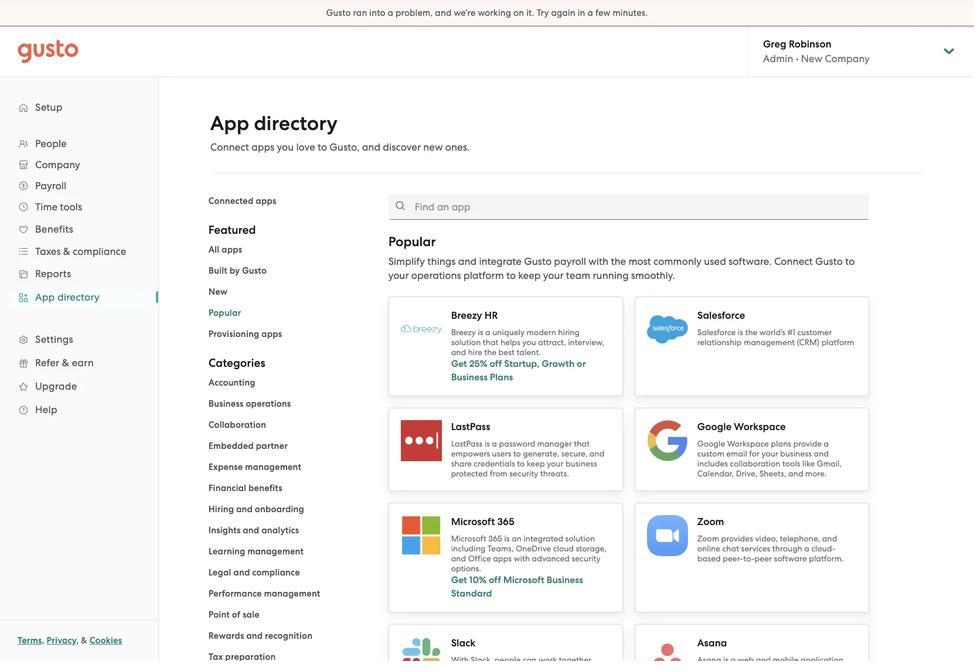Task type: vqa. For each thing, say whether or not it's contained in the screenshot.
Next
no



Task type: describe. For each thing, give the bounding box(es) containing it.
off inside microsoft 365 microsoft 365 is an integrated solution including teams, onedrive cloud storage, and office apps with advanced security options. get 10% off microsoft business standard
[[489, 574, 501, 586]]

accounting
[[209, 377, 255, 388]]

0 vertical spatial 365
[[497, 516, 515, 528]]

& for earn
[[62, 357, 69, 369]]

get inside microsoft 365 microsoft 365 is an integrated solution including teams, onedrive cloud storage, and office apps with advanced security options. get 10% off microsoft business standard
[[451, 574, 467, 586]]

keep inside lastpass lastpass is a password manager that empowers users to generate, secure, and share credentials to keep your business protected from security threats.
[[527, 459, 545, 468]]

security inside lastpass lastpass is a password manager that empowers users to generate, secure, and share credentials to keep your business protected from security threats.
[[509, 469, 538, 478]]

and inside microsoft 365 microsoft 365 is an integrated solution including teams, onedrive cloud storage, and office apps with advanced security options. get 10% off microsoft business standard
[[451, 554, 466, 563]]

love
[[296, 141, 315, 153]]

1 vertical spatial microsoft
[[451, 534, 486, 543]]

people button
[[12, 133, 147, 154]]

connect inside app directory connect apps you love to gusto, and discover new ones.
[[210, 141, 249, 153]]

we're
[[454, 8, 476, 18]]

and right legal
[[233, 567, 250, 578]]

reports link
[[12, 263, 147, 284]]

your down payroll
[[543, 270, 564, 281]]

time
[[35, 201, 57, 213]]

analytics
[[262, 525, 299, 536]]

google workspace logo image
[[647, 420, 688, 461]]

learning
[[209, 546, 245, 557]]

connected
[[209, 196, 254, 206]]

benefits link
[[12, 219, 147, 240]]

featured
[[209, 223, 256, 237]]

more.
[[805, 469, 827, 478]]

help
[[35, 404, 57, 416]]

0 vertical spatial microsoft
[[451, 516, 495, 528]]

2 zoom from the top
[[697, 534, 719, 543]]

apps inside microsoft 365 microsoft 365 is an integrated solution including teams, onedrive cloud storage, and office apps with advanced security options. get 10% off microsoft business standard
[[493, 554, 512, 563]]

2 salesforce from the top
[[697, 328, 736, 337]]

credentials
[[474, 459, 515, 468]]

point of sale link
[[209, 610, 260, 620]]

working
[[478, 8, 511, 18]]

ones.
[[445, 141, 470, 153]]

and inside the breezy hr breezy is a uniquely modern hiring solution that helps you attract, interview, and hire the best talent. get 25% off startup, growth or business plans
[[451, 348, 466, 357]]

collaboration
[[730, 459, 780, 468]]

gmail,
[[817, 459, 842, 468]]

on
[[514, 8, 524, 18]]

1 vertical spatial workspace
[[727, 439, 769, 448]]

attract,
[[538, 338, 566, 347]]

your inside google workspace google workspace plans provide a custom email for your business and includes collaboration tools like gmail, calendar, drive, sheets, and more.
[[762, 449, 778, 458]]

earn
[[72, 357, 94, 369]]

team
[[566, 270, 590, 281]]

platform inside salesforce salesforce is the world's #1 customer relationship management (crm) platform
[[822, 338, 854, 347]]

cloud-
[[811, 544, 836, 553]]

2 google from the top
[[697, 439, 725, 448]]

business inside the breezy hr breezy is a uniquely modern hiring solution that helps you attract, interview, and hire the best talent. get 25% off startup, growth or business plans
[[451, 371, 488, 382]]

that inside the breezy hr breezy is a uniquely modern hiring solution that helps you attract, interview, and hire the best talent. get 25% off startup, growth or business plans
[[483, 338, 499, 347]]

& for compliance
[[63, 246, 70, 257]]

commonly
[[654, 256, 702, 267]]

software
[[774, 554, 807, 563]]

built
[[209, 266, 227, 276]]

and up gmail,
[[814, 449, 829, 458]]

partner
[[256, 441, 288, 451]]

1 , from the left
[[42, 635, 44, 646]]

that inside lastpass lastpass is a password manager that empowers users to generate, secure, and share credentials to keep your business protected from security threats.
[[574, 439, 590, 448]]

management for performance management
[[264, 589, 320, 599]]

google workspace google workspace plans provide a custom email for your business and includes collaboration tools like gmail, calendar, drive, sheets, and more.
[[697, 421, 842, 478]]

business inside list
[[209, 399, 244, 409]]

expense management
[[209, 462, 301, 472]]

by
[[230, 266, 240, 276]]

solution inside microsoft 365 microsoft 365 is an integrated solution including teams, onedrive cloud storage, and office apps with advanced security options. get 10% off microsoft business standard
[[565, 534, 595, 543]]

0 vertical spatial workspace
[[734, 421, 786, 433]]

business inside lastpass lastpass is a password manager that empowers users to generate, secure, and share credentials to keep your business protected from security threats.
[[566, 459, 597, 468]]

integrate
[[479, 256, 522, 267]]

categories
[[209, 356, 265, 370]]

the inside the breezy hr breezy is a uniquely modern hiring solution that helps you attract, interview, and hire the best talent. get 25% off startup, growth or business plans
[[484, 348, 497, 357]]

helps
[[501, 338, 520, 347]]

directory for app directory connect apps you love to gusto, and discover new ones.
[[254, 111, 338, 135]]

hire
[[468, 348, 482, 357]]

payroll
[[554, 256, 586, 267]]

1 salesforce from the top
[[697, 309, 745, 322]]

1 lastpass from the top
[[451, 421, 490, 433]]

you inside app directory connect apps you love to gusto, and discover new ones.
[[277, 141, 294, 153]]

breezy hr logo image
[[401, 325, 442, 334]]

sheets,
[[759, 469, 786, 478]]

rewards
[[209, 631, 244, 641]]

1 breezy from the top
[[451, 309, 482, 322]]

expense
[[209, 462, 243, 472]]

the inside popular simplify things and integrate gusto payroll with the most commonly used software. connect gusto to your operations platform to keep your team running smoothly.
[[611, 256, 626, 267]]

cloud
[[553, 544, 574, 553]]

slack button
[[388, 624, 623, 661]]

gusto inside list
[[242, 266, 267, 276]]

settings
[[35, 334, 73, 345]]

payroll
[[35, 180, 66, 192]]

with inside microsoft 365 microsoft 365 is an integrated solution including teams, onedrive cloud storage, and office apps with advanced security options. get 10% off microsoft business standard
[[514, 554, 530, 563]]

telephone,
[[780, 534, 820, 543]]

settings link
[[12, 329, 147, 350]]

a inside the breezy hr breezy is a uniquely modern hiring solution that helps you attract, interview, and hire the best talent. get 25% off startup, growth or business plans
[[485, 328, 490, 337]]

hiring
[[558, 328, 580, 337]]

list for categories
[[209, 376, 371, 661]]

legal and compliance link
[[209, 567, 300, 578]]

video,
[[755, 534, 778, 543]]

home image
[[18, 40, 79, 63]]

of
[[232, 610, 240, 620]]

1 zoom from the top
[[697, 516, 724, 528]]

password
[[499, 439, 535, 448]]

to-
[[743, 554, 755, 563]]

and down financial benefits
[[236, 504, 253, 515]]

and down 'like'
[[788, 469, 803, 478]]

to inside app directory connect apps you love to gusto, and discover new ones.
[[318, 141, 327, 153]]

help link
[[12, 399, 147, 420]]

apps inside app directory connect apps you love to gusto, and discover new ones.
[[251, 141, 274, 153]]

app directory connect apps you love to gusto, and discover new ones.
[[210, 111, 470, 153]]

taxes
[[35, 246, 61, 257]]

terms link
[[18, 635, 42, 646]]

app for app directory
[[35, 291, 55, 303]]

expense management link
[[209, 462, 301, 472]]

hiring and onboarding link
[[209, 504, 304, 515]]

apps for connected apps
[[256, 196, 276, 206]]

a inside zoom zoom provides video, telephone, and online chat services through a cloud- based peer-to-peer software platform.
[[804, 544, 810, 553]]

business operations link
[[209, 399, 291, 409]]

directory for app directory
[[57, 291, 100, 303]]

again
[[551, 8, 576, 18]]

recognition
[[265, 631, 313, 641]]

apps for all apps
[[222, 244, 242, 255]]

and inside lastpass lastpass is a password manager that empowers users to generate, secure, and share credentials to keep your business protected from security threats.
[[590, 449, 605, 458]]

onedrive
[[516, 544, 551, 553]]

simplify
[[388, 256, 425, 267]]

best
[[499, 348, 515, 357]]

empowers
[[451, 449, 490, 458]]

is inside microsoft 365 microsoft 365 is an integrated solution including teams, onedrive cloud storage, and office apps with advanced security options. get 10% off microsoft business standard
[[504, 534, 510, 543]]

connected apps
[[209, 196, 276, 206]]

asana logo image
[[647, 637, 688, 661]]

a inside google workspace google workspace plans provide a custom email for your business and includes collaboration tools like gmail, calendar, drive, sheets, and more.
[[824, 439, 829, 448]]

connected apps link
[[209, 196, 276, 206]]

operations inside list
[[246, 399, 291, 409]]

2 breezy from the top
[[451, 328, 476, 337]]

and inside zoom zoom provides video, telephone, and online chat services through a cloud- based peer-to-peer software platform.
[[822, 534, 837, 543]]

rewards and recognition link
[[209, 631, 313, 641]]

insights and analytics
[[209, 525, 299, 536]]

with inside popular simplify things and integrate gusto payroll with the most commonly used software. connect gusto to your operations platform to keep your team running smoothly.
[[589, 256, 609, 267]]

zoom zoom provides video, telephone, and online chat services through a cloud- based peer-to-peer software platform.
[[697, 516, 844, 563]]

connect inside popular simplify things and integrate gusto payroll with the most commonly used software. connect gusto to your operations platform to keep your team running smoothly.
[[774, 256, 813, 267]]

and up learning management "link"
[[243, 525, 259, 536]]

performance management
[[209, 589, 320, 599]]

greg robinson admin • new company
[[763, 38, 870, 64]]

most
[[629, 256, 651, 267]]

an
[[512, 534, 522, 543]]

all apps link
[[209, 244, 242, 255]]

software.
[[729, 256, 772, 267]]



Task type: locate. For each thing, give the bounding box(es) containing it.
that left helps
[[483, 338, 499, 347]]

0 vertical spatial breezy
[[451, 309, 482, 322]]

get down options.
[[451, 574, 467, 586]]

greg
[[763, 38, 787, 50]]

learning management
[[209, 546, 304, 557]]

0 horizontal spatial new
[[209, 287, 228, 297]]

company down people
[[35, 159, 80, 171]]

the left world's
[[745, 328, 758, 337]]

operations inside popular simplify things and integrate gusto payroll with the most commonly used software. connect gusto to your operations platform to keep your team running smoothly.
[[411, 270, 461, 281]]

new down built
[[209, 287, 228, 297]]

0 horizontal spatial security
[[509, 469, 538, 478]]

0 vertical spatial platform
[[464, 270, 504, 281]]

advanced
[[532, 554, 570, 563]]

compliance inside taxes & compliance dropdown button
[[73, 246, 126, 257]]

1 horizontal spatial popular
[[388, 234, 436, 250]]

1 vertical spatial platform
[[822, 338, 854, 347]]

google
[[697, 421, 732, 433], [697, 439, 725, 448]]

1 vertical spatial business
[[566, 459, 597, 468]]

new inside greg robinson admin • new company
[[801, 53, 823, 64]]

point of sale
[[209, 610, 260, 620]]

is up the hire
[[478, 328, 483, 337]]

peer-
[[723, 554, 743, 563]]

business inside microsoft 365 microsoft 365 is an integrated solution including teams, onedrive cloud storage, and office apps with advanced security options. get 10% off microsoft business standard
[[547, 574, 583, 586]]

1 vertical spatial the
[[745, 328, 758, 337]]

email
[[726, 449, 747, 458]]

1 horizontal spatial tools
[[782, 459, 801, 468]]

and up cloud-
[[822, 534, 837, 543]]

0 horizontal spatial business
[[209, 399, 244, 409]]

1 vertical spatial off
[[489, 574, 501, 586]]

1 get from the top
[[451, 358, 467, 369]]

tools left 'like'
[[782, 459, 801, 468]]

management down "analytics"
[[247, 546, 304, 557]]

app for app directory connect apps you love to gusto, and discover new ones.
[[210, 111, 249, 135]]

provisioning
[[209, 329, 259, 339]]

business down advanced
[[547, 574, 583, 586]]

is inside lastpass lastpass is a password manager that empowers users to generate, secure, and share credentials to keep your business protected from security threats.
[[485, 439, 490, 448]]

payroll button
[[12, 175, 147, 196]]

operations down things at the top left
[[411, 270, 461, 281]]

compliance for legal and compliance
[[252, 567, 300, 578]]

and down sale
[[246, 631, 263, 641]]

list for featured
[[209, 243, 371, 341]]

2 vertical spatial the
[[484, 348, 497, 357]]

list containing all apps
[[209, 243, 371, 341]]

breezy up the hire
[[451, 328, 476, 337]]

0 horizontal spatial ,
[[42, 635, 44, 646]]

taxes & compliance button
[[12, 241, 147, 262]]

off right 10%
[[489, 574, 501, 586]]

1 horizontal spatial business
[[780, 449, 812, 458]]

2 get from the top
[[451, 574, 467, 586]]

calendar,
[[697, 469, 734, 478]]

1 vertical spatial app
[[35, 291, 55, 303]]

security down storage, at the bottom of the page
[[572, 554, 601, 563]]

compliance up performance management
[[252, 567, 300, 578]]

0 vertical spatial you
[[277, 141, 294, 153]]

a down 'telephone,'
[[804, 544, 810, 553]]

0 vertical spatial lastpass
[[451, 421, 490, 433]]

ran
[[353, 8, 367, 18]]

and right things at the top left
[[458, 256, 477, 267]]

robinson
[[789, 38, 832, 50]]

is up empowers
[[485, 439, 490, 448]]

microsoft
[[451, 516, 495, 528], [451, 534, 486, 543], [503, 574, 544, 586]]

1 horizontal spatial security
[[572, 554, 601, 563]]

the up running
[[611, 256, 626, 267]]

you inside the breezy hr breezy is a uniquely modern hiring solution that helps you attract, interview, and hire the best talent. get 25% off startup, growth or business plans
[[522, 338, 536, 347]]

financial
[[209, 483, 246, 494]]

point
[[209, 610, 230, 620]]

integrated
[[524, 534, 563, 543]]

apps right all
[[222, 244, 242, 255]]

plans
[[771, 439, 791, 448]]

tools inside dropdown button
[[60, 201, 82, 213]]

learning management link
[[209, 546, 304, 557]]

1 vertical spatial company
[[35, 159, 80, 171]]

connect up connected
[[210, 141, 249, 153]]

list containing accounting
[[209, 376, 371, 661]]

0 vertical spatial compliance
[[73, 246, 126, 257]]

terms , privacy , & cookies
[[18, 635, 122, 646]]

few
[[595, 8, 611, 18]]

gusto,
[[330, 141, 360, 153]]

0 horizontal spatial tools
[[60, 201, 82, 213]]

None search field
[[388, 194, 869, 220]]

tools down payroll dropdown button
[[60, 201, 82, 213]]

1 vertical spatial you
[[522, 338, 536, 347]]

0 vertical spatial salesforce
[[697, 309, 745, 322]]

0 vertical spatial operations
[[411, 270, 461, 281]]

1 vertical spatial breezy
[[451, 328, 476, 337]]

0 horizontal spatial platform
[[464, 270, 504, 281]]

and up options.
[[451, 554, 466, 563]]

off inside the breezy hr breezy is a uniquely modern hiring solution that helps you attract, interview, and hire the best talent. get 25% off startup, growth or business plans
[[490, 358, 502, 369]]

directory down reports 'link'
[[57, 291, 100, 303]]

0 vertical spatial the
[[611, 256, 626, 267]]

hr
[[485, 309, 498, 322]]

0 vertical spatial tools
[[60, 201, 82, 213]]

talent.
[[517, 348, 541, 357]]

insights
[[209, 525, 241, 536]]

popular down new "link" on the left of page
[[209, 308, 241, 318]]

built by gusto
[[209, 266, 267, 276]]

with up running
[[589, 256, 609, 267]]

like
[[803, 459, 815, 468]]

a down hr
[[485, 328, 490, 337]]

solution up the hire
[[451, 338, 481, 347]]

generate,
[[523, 449, 559, 458]]

refer & earn link
[[12, 352, 147, 373]]

slack logo image
[[401, 637, 442, 661]]

workspace up for
[[727, 439, 769, 448]]

your down the 'plans'
[[762, 449, 778, 458]]

upgrade link
[[12, 376, 147, 397]]

provide
[[793, 439, 822, 448]]

lastpass logo image
[[401, 420, 442, 461]]

1 vertical spatial operations
[[246, 399, 291, 409]]

1 horizontal spatial business
[[451, 371, 488, 382]]

for
[[749, 449, 760, 458]]

admin
[[763, 53, 793, 64]]

problem,
[[396, 8, 433, 18]]

you up talent.
[[522, 338, 536, 347]]

and
[[435, 8, 452, 18], [362, 141, 381, 153], [458, 256, 477, 267], [451, 348, 466, 357], [590, 449, 605, 458], [814, 449, 829, 458], [788, 469, 803, 478], [236, 504, 253, 515], [243, 525, 259, 536], [822, 534, 837, 543], [451, 554, 466, 563], [233, 567, 250, 578], [246, 631, 263, 641]]

platform down integrate
[[464, 270, 504, 281]]

0 horizontal spatial with
[[514, 554, 530, 563]]

and right secure,
[[590, 449, 605, 458]]

1 vertical spatial &
[[62, 357, 69, 369]]

accounting link
[[209, 377, 255, 388]]

is inside the breezy hr breezy is a uniquely modern hiring solution that helps you attract, interview, and hire the best talent. get 25% off startup, growth or business plans
[[478, 328, 483, 337]]

business operations
[[209, 399, 291, 409]]

lastpass lastpass is a password manager that empowers users to generate, secure, and share credentials to keep your business protected from security threats.
[[451, 421, 605, 478]]

0 vertical spatial directory
[[254, 111, 338, 135]]

popular inside popular simplify things and integrate gusto payroll with the most commonly used software. connect gusto to your operations platform to keep your team running smoothly.
[[388, 234, 436, 250]]

0 horizontal spatial business
[[566, 459, 597, 468]]

microsoft 365 logo image
[[401, 515, 442, 556]]

1 vertical spatial google
[[697, 439, 725, 448]]

0 horizontal spatial the
[[484, 348, 497, 357]]

privacy link
[[47, 635, 76, 646]]

list containing people
[[0, 133, 158, 421]]

& inside the refer & earn link
[[62, 357, 69, 369]]

1 horizontal spatial ,
[[76, 635, 79, 646]]

management up recognition
[[264, 589, 320, 599]]

1 vertical spatial directory
[[57, 291, 100, 303]]

1 google from the top
[[697, 421, 732, 433]]

1 vertical spatial new
[[209, 287, 228, 297]]

1 vertical spatial solution
[[565, 534, 595, 543]]

legal and compliance
[[209, 567, 300, 578]]

, left privacy link
[[42, 635, 44, 646]]

keep down integrate
[[518, 270, 541, 281]]

hiring and onboarding
[[209, 504, 304, 515]]

connect right software.
[[774, 256, 813, 267]]

1 horizontal spatial you
[[522, 338, 536, 347]]

business inside google workspace google workspace plans provide a custom email for your business and includes collaboration tools like gmail, calendar, drive, sheets, and more.
[[780, 449, 812, 458]]

apps down teams,
[[493, 554, 512, 563]]

your inside lastpass lastpass is a password manager that empowers users to generate, secure, and share credentials to keep your business protected from security threats.
[[547, 459, 564, 468]]

list
[[0, 133, 158, 421], [209, 243, 371, 341], [209, 376, 371, 661]]

1 vertical spatial keep
[[527, 459, 545, 468]]

directory inside app directory connect apps you love to gusto, and discover new ones.
[[254, 111, 338, 135]]

platform inside popular simplify things and integrate gusto payroll with the most commonly used software. connect gusto to your operations platform to keep your team running smoothly.
[[464, 270, 504, 281]]

including
[[451, 544, 486, 553]]

1 vertical spatial 365
[[488, 534, 502, 543]]

the inside salesforce salesforce is the world's #1 customer relationship management (crm) platform
[[745, 328, 758, 337]]

management down world's
[[744, 338, 795, 347]]

manager
[[537, 439, 572, 448]]

0 horizontal spatial company
[[35, 159, 80, 171]]

setup
[[35, 101, 63, 113]]

that up secure,
[[574, 439, 590, 448]]

1 vertical spatial with
[[514, 554, 530, 563]]

0 horizontal spatial app
[[35, 291, 55, 303]]

microsoft 365 microsoft 365 is an integrated solution including teams, onedrive cloud storage, and office apps with advanced security options. get 10% off microsoft business standard
[[451, 516, 607, 599]]

0 vertical spatial business
[[451, 371, 488, 382]]

1 vertical spatial get
[[451, 574, 467, 586]]

0 vertical spatial google
[[697, 421, 732, 433]]

keep inside popular simplify things and integrate gusto payroll with the most commonly used software. connect gusto to your operations platform to keep your team running smoothly.
[[518, 270, 541, 281]]

keep down generate,
[[527, 459, 545, 468]]

2 vertical spatial business
[[547, 574, 583, 586]]

is inside salesforce salesforce is the world's #1 customer relationship management (crm) platform
[[738, 328, 743, 337]]

solution up storage, at the bottom of the page
[[565, 534, 595, 543]]

1 horizontal spatial that
[[574, 439, 590, 448]]

security right from
[[509, 469, 538, 478]]

new down robinson
[[801, 53, 823, 64]]

business down provide
[[780, 449, 812, 458]]

minutes.
[[613, 8, 648, 18]]

app inside app directory connect apps you love to gusto, and discover new ones.
[[210, 111, 249, 135]]

management for learning management
[[247, 546, 304, 557]]

a inside lastpass lastpass is a password manager that empowers users to generate, secure, and share credentials to keep your business protected from security threats.
[[492, 439, 497, 448]]

discover
[[383, 141, 421, 153]]

relationship
[[697, 338, 742, 347]]

& inside taxes & compliance dropdown button
[[63, 246, 70, 257]]

based
[[697, 554, 721, 563]]

2 , from the left
[[76, 635, 79, 646]]

and left we're
[[435, 8, 452, 18]]

0 vertical spatial business
[[780, 449, 812, 458]]

is up relationship
[[738, 328, 743, 337]]

you left 'love'
[[277, 141, 294, 153]]

platform down customer
[[822, 338, 854, 347]]

used
[[704, 256, 726, 267]]

0 horizontal spatial operations
[[246, 399, 291, 409]]

salesforce logo image
[[647, 315, 688, 344]]

2 horizontal spatial business
[[547, 574, 583, 586]]

management for expense management
[[245, 462, 301, 472]]

workspace up the 'plans'
[[734, 421, 786, 433]]

2 vertical spatial &
[[81, 635, 87, 646]]

1 vertical spatial compliance
[[252, 567, 300, 578]]

, left the cookies button
[[76, 635, 79, 646]]

privacy
[[47, 635, 76, 646]]

app directory
[[35, 291, 100, 303]]

insights and analytics link
[[209, 525, 299, 536]]

your down simplify
[[388, 270, 409, 281]]

365 up teams,
[[488, 534, 502, 543]]

onboarding
[[255, 504, 304, 515]]

to
[[318, 141, 327, 153], [845, 256, 855, 267], [506, 270, 516, 281], [513, 449, 521, 458], [517, 459, 525, 468]]

and left the hire
[[451, 348, 466, 357]]

a right in
[[588, 8, 593, 18]]

off
[[490, 358, 502, 369], [489, 574, 501, 586]]

a right provide
[[824, 439, 829, 448]]

management inside salesforce salesforce is the world's #1 customer relationship management (crm) platform
[[744, 338, 795, 347]]

legal
[[209, 567, 231, 578]]

tools inside google workspace google workspace plans provide a custom email for your business and includes collaboration tools like gmail, calendar, drive, sheets, and more.
[[782, 459, 801, 468]]

0 vertical spatial that
[[483, 338, 499, 347]]

0 vertical spatial company
[[825, 53, 870, 64]]

a up 'users'
[[492, 439, 497, 448]]

365 up an
[[497, 516, 515, 528]]

0 vertical spatial &
[[63, 246, 70, 257]]

0 vertical spatial off
[[490, 358, 502, 369]]

solution inside the breezy hr breezy is a uniquely modern hiring solution that helps you attract, interview, and hire the best talent. get 25% off startup, growth or business plans
[[451, 338, 481, 347]]

new
[[423, 141, 443, 153]]

off up plans
[[490, 358, 502, 369]]

1 vertical spatial security
[[572, 554, 601, 563]]

business down accounting link on the bottom left of page
[[209, 399, 244, 409]]

apps right connected
[[256, 196, 276, 206]]

1 vertical spatial lastpass
[[451, 439, 483, 448]]

1 vertical spatial connect
[[774, 256, 813, 267]]

company inside greg robinson admin • new company
[[825, 53, 870, 64]]

company down robinson
[[825, 53, 870, 64]]

zoom logo image
[[647, 515, 688, 556]]

apps left 'love'
[[251, 141, 274, 153]]

company button
[[12, 154, 147, 175]]

popular for popular
[[209, 308, 241, 318]]

get left 25%
[[451, 358, 467, 369]]

compliance down benefits link
[[73, 246, 126, 257]]

#1
[[788, 328, 795, 337]]

0 vertical spatial keep
[[518, 270, 541, 281]]

your up the 'threats.'
[[547, 459, 564, 468]]

terms
[[18, 635, 42, 646]]

users
[[492, 449, 511, 458]]

popular for popular simplify things and integrate gusto payroll with the most commonly used software. connect gusto to your operations platform to keep your team running smoothly.
[[388, 234, 436, 250]]

1 horizontal spatial directory
[[254, 111, 338, 135]]

performance management link
[[209, 589, 320, 599]]

operations up collaboration 'link'
[[246, 399, 291, 409]]

2 horizontal spatial the
[[745, 328, 758, 337]]

& left earn at bottom left
[[62, 357, 69, 369]]

in
[[578, 8, 585, 18]]

asana
[[697, 637, 727, 649]]

provisioning apps
[[209, 329, 282, 339]]

apps right provisioning
[[261, 329, 282, 339]]

workspace
[[734, 421, 786, 433], [727, 439, 769, 448]]

security inside microsoft 365 microsoft 365 is an integrated solution including teams, onedrive cloud storage, and office apps with advanced security options. get 10% off microsoft business standard
[[572, 554, 601, 563]]

customer
[[797, 328, 832, 337]]

1 vertical spatial tools
[[782, 459, 801, 468]]

provides
[[721, 534, 753, 543]]

and right gusto,
[[362, 141, 381, 153]]

app inside gusto navigation element
[[35, 291, 55, 303]]

0 vertical spatial security
[[509, 469, 538, 478]]

business down 25%
[[451, 371, 488, 382]]

directory inside list
[[57, 291, 100, 303]]

1 horizontal spatial compliance
[[252, 567, 300, 578]]

1 horizontal spatial platform
[[822, 338, 854, 347]]

0 vertical spatial solution
[[451, 338, 481, 347]]

standard
[[451, 588, 492, 599]]

1 horizontal spatial new
[[801, 53, 823, 64]]

0 horizontal spatial connect
[[210, 141, 249, 153]]

is left an
[[504, 534, 510, 543]]

1 vertical spatial business
[[209, 399, 244, 409]]

compliance for taxes & compliance
[[73, 246, 126, 257]]

1 vertical spatial zoom
[[697, 534, 719, 543]]

and inside app directory connect apps you love to gusto, and discover new ones.
[[362, 141, 381, 153]]

0 horizontal spatial you
[[277, 141, 294, 153]]

peer
[[755, 554, 772, 563]]

with down onedrive
[[514, 554, 530, 563]]

0 vertical spatial connect
[[210, 141, 249, 153]]

a right the into
[[388, 8, 393, 18]]

from
[[490, 469, 508, 478]]

0 vertical spatial popular
[[388, 234, 436, 250]]

upgrade
[[35, 380, 77, 392]]

0 vertical spatial zoom
[[697, 516, 724, 528]]

1 horizontal spatial connect
[[774, 256, 813, 267]]

1 vertical spatial salesforce
[[697, 328, 736, 337]]

2 lastpass from the top
[[451, 439, 483, 448]]

embedded
[[209, 441, 254, 451]]

& right taxes
[[63, 246, 70, 257]]

0 horizontal spatial popular
[[209, 308, 241, 318]]

0 horizontal spatial that
[[483, 338, 499, 347]]

apps
[[251, 141, 274, 153], [256, 196, 276, 206], [222, 244, 242, 255], [261, 329, 282, 339], [493, 554, 512, 563]]

0 vertical spatial with
[[589, 256, 609, 267]]

share
[[451, 459, 472, 468]]

and inside popular simplify things and integrate gusto payroll with the most commonly used software. connect gusto to your operations platform to keep your team running smoothly.
[[458, 256, 477, 267]]

directory up 'love'
[[254, 111, 338, 135]]

2 vertical spatial microsoft
[[503, 574, 544, 586]]

1 vertical spatial popular
[[209, 308, 241, 318]]

the right the hire
[[484, 348, 497, 357]]

management down partner at bottom
[[245, 462, 301, 472]]

& left cookies on the left
[[81, 635, 87, 646]]

popular up simplify
[[388, 234, 436, 250]]

1 horizontal spatial the
[[611, 256, 626, 267]]

company inside dropdown button
[[35, 159, 80, 171]]

1 horizontal spatial company
[[825, 53, 870, 64]]

365
[[497, 516, 515, 528], [488, 534, 502, 543]]

1 vertical spatial that
[[574, 439, 590, 448]]

1 horizontal spatial with
[[589, 256, 609, 267]]

uniquely
[[492, 328, 525, 337]]

built by gusto link
[[209, 266, 267, 276]]

1 horizontal spatial operations
[[411, 270, 461, 281]]

threats.
[[540, 469, 569, 478]]

0 horizontal spatial compliance
[[73, 246, 126, 257]]

apps for provisioning apps
[[261, 329, 282, 339]]

drive,
[[736, 469, 757, 478]]

1 horizontal spatial app
[[210, 111, 249, 135]]

App Search field
[[388, 194, 869, 220]]

get inside the breezy hr breezy is a uniquely modern hiring solution that helps you attract, interview, and hire the best talent. get 25% off startup, growth or business plans
[[451, 358, 467, 369]]

gusto navigation element
[[0, 77, 158, 440]]

0 vertical spatial app
[[210, 111, 249, 135]]

business down secure,
[[566, 459, 597, 468]]

1 horizontal spatial solution
[[565, 534, 595, 543]]

breezy left hr
[[451, 309, 482, 322]]



